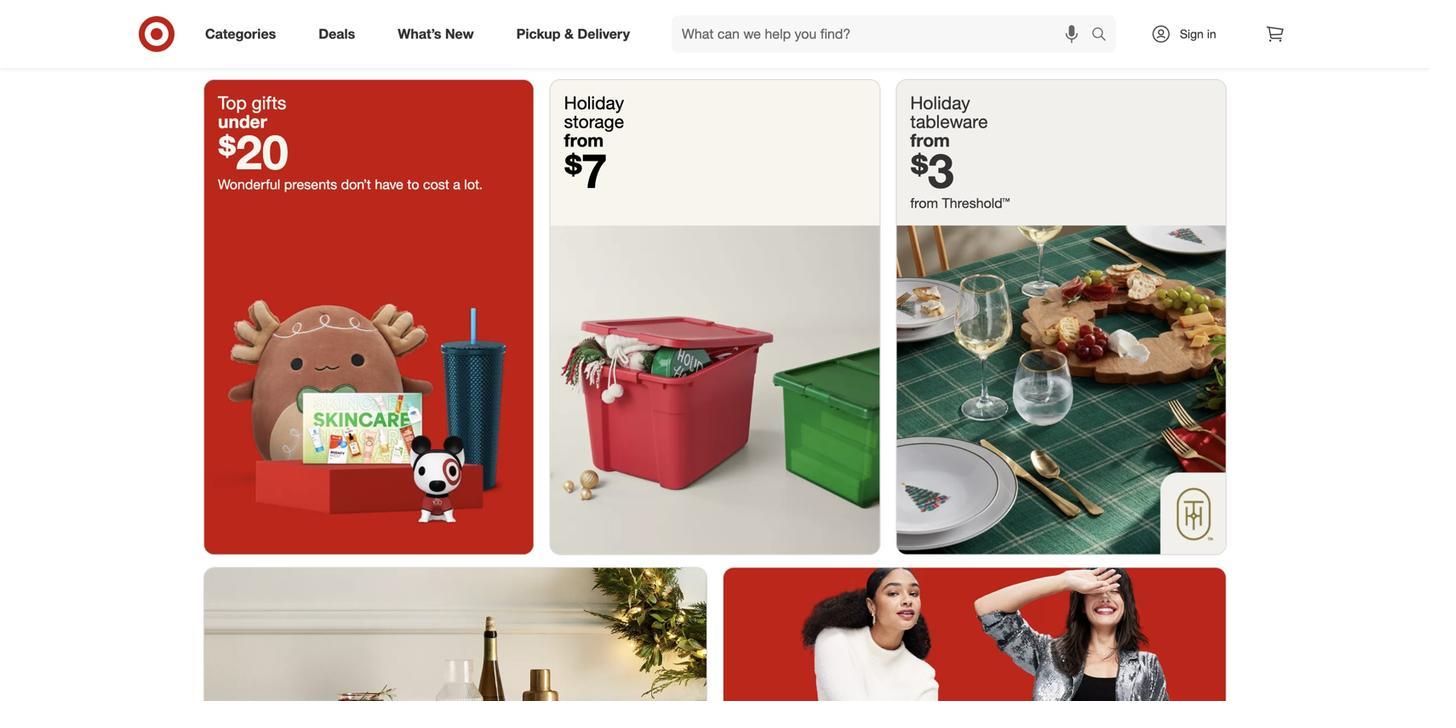 Task type: vqa. For each thing, say whether or not it's contained in the screenshot.
tableware
yes



Task type: locate. For each thing, give the bounding box(es) containing it.
sign in
[[1180, 26, 1217, 41]]

what's new link
[[383, 15, 495, 53]]

pickup & delivery
[[517, 26, 630, 42]]

tableware
[[911, 111, 988, 132]]

from for $3
[[911, 129, 950, 151]]

categories link
[[191, 15, 297, 53]]

from inside holiday storage from
[[564, 129, 604, 151]]

$3
[[911, 141, 955, 199]]

gifts
[[252, 92, 286, 114]]

wonderful
[[218, 176, 280, 193]]

top
[[218, 92, 247, 114]]

holiday
[[564, 92, 624, 114], [911, 92, 971, 114]]

categories
[[205, 26, 276, 42]]

from threshold ™
[[911, 195, 1010, 212]]

sign in link
[[1137, 15, 1243, 53]]

wonderful presents don't have to cost a lot.
[[218, 176, 483, 193]]

holiday inside holiday storage from
[[564, 92, 624, 114]]

under
[[218, 111, 267, 132]]

2 holiday from the left
[[911, 92, 971, 114]]

have
[[375, 176, 404, 193]]

0 horizontal spatial holiday
[[564, 92, 624, 114]]

holiday for $3
[[911, 92, 971, 114]]

holiday inside holiday tableware from
[[911, 92, 971, 114]]

don't
[[341, 176, 371, 193]]

1 horizontal spatial holiday
[[911, 92, 971, 114]]

holiday up $3
[[911, 92, 971, 114]]

deals link
[[304, 15, 377, 53]]

from inside holiday tableware from
[[911, 129, 950, 151]]

lot.
[[464, 176, 483, 193]]

top gifts under
[[218, 92, 286, 132]]

pickup
[[517, 26, 561, 42]]

holiday up '$7'
[[564, 92, 624, 114]]

$20
[[218, 123, 289, 181]]

pickup & delivery link
[[502, 15, 652, 53]]

storage
[[564, 111, 624, 132]]

holiday storage from
[[564, 92, 624, 151]]

$7
[[564, 141, 608, 199]]

1 holiday from the left
[[564, 92, 624, 114]]

from for $7
[[564, 129, 604, 151]]

What can we help you find? suggestions appear below search field
[[672, 15, 1096, 53]]

from
[[564, 129, 604, 151], [911, 129, 950, 151], [911, 195, 939, 212]]

in
[[1208, 26, 1217, 41]]



Task type: describe. For each thing, give the bounding box(es) containing it.
&
[[565, 26, 574, 42]]

delivery
[[578, 26, 630, 42]]

sign
[[1180, 26, 1204, 41]]

search button
[[1084, 15, 1125, 56]]

what's new
[[398, 26, 474, 42]]

a
[[453, 176, 461, 193]]

to
[[407, 176, 419, 193]]

cost
[[423, 176, 450, 193]]

threshold
[[942, 195, 1003, 212]]

what's
[[398, 26, 442, 42]]

deals
[[319, 26, 355, 42]]

presents
[[284, 176, 337, 193]]

search
[[1084, 27, 1125, 44]]

holiday for $7
[[564, 92, 624, 114]]

new
[[445, 26, 474, 42]]

™
[[1003, 195, 1010, 212]]

holiday tableware from
[[911, 92, 988, 151]]



